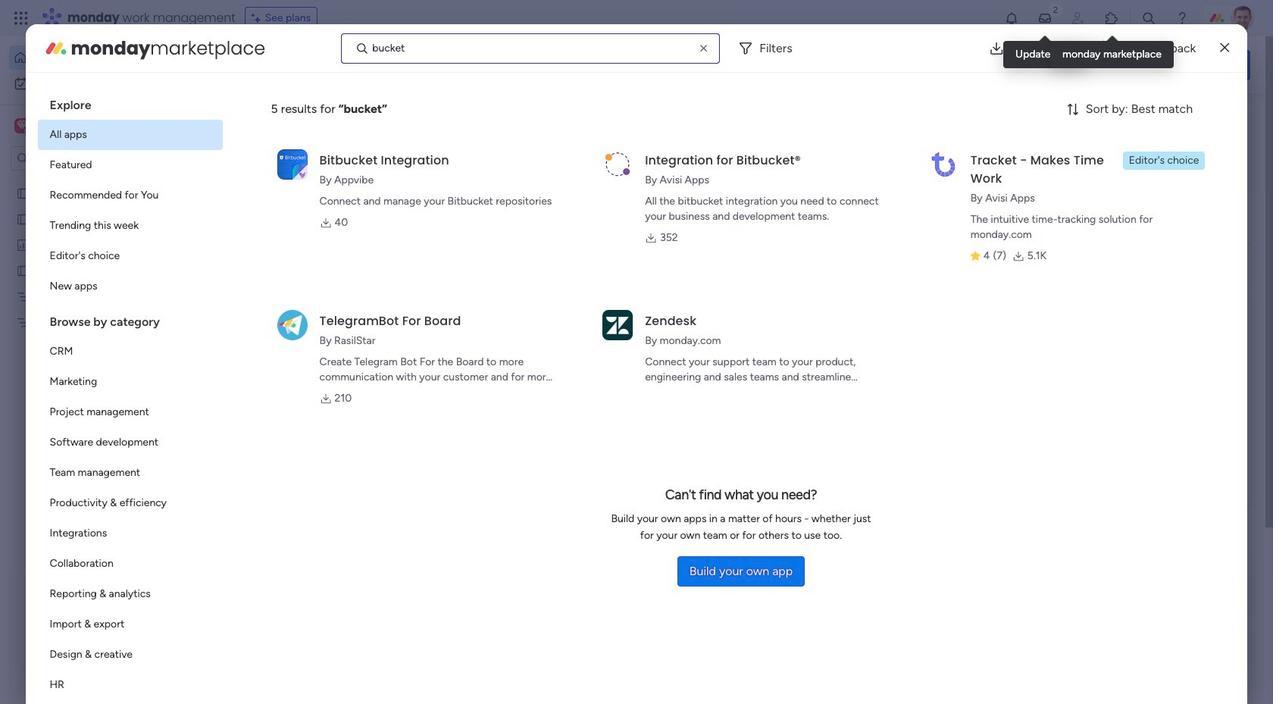 Task type: vqa. For each thing, say whether or not it's contained in the screenshot.
the topmost dapulse x slim icon
no



Task type: describe. For each thing, give the bounding box(es) containing it.
public dashboard image
[[16, 237, 30, 252]]

2 heading from the top
[[38, 302, 223, 337]]

v2 bolt switch image
[[1154, 56, 1163, 73]]

1 heading from the top
[[38, 85, 223, 120]]

update feed image
[[1038, 11, 1053, 26]]

monday marketplace image
[[1105, 11, 1120, 26]]

3 public board image from the top
[[16, 263, 30, 278]]

workspace image
[[14, 118, 30, 134]]

Search in workspace field
[[32, 150, 127, 167]]

circle o image
[[1046, 200, 1056, 212]]

v2 user feedback image
[[1036, 56, 1047, 73]]

search everything image
[[1142, 11, 1157, 26]]



Task type: locate. For each thing, give the bounding box(es) containing it.
1 public board image from the top
[[16, 186, 30, 200]]

workspace selection element
[[14, 117, 127, 136]]

help center element
[[1024, 625, 1251, 686]]

terry turtle image
[[1231, 6, 1256, 30]]

2 public board image from the top
[[16, 212, 30, 226]]

notifications image
[[1005, 11, 1020, 26]]

1 vertical spatial public board image
[[16, 212, 30, 226]]

see plans image
[[252, 10, 265, 27]]

2 vertical spatial public board image
[[16, 263, 30, 278]]

0 vertical spatial public board image
[[16, 186, 30, 200]]

circle o image
[[1046, 220, 1056, 231]]

help image
[[1175, 11, 1190, 26]]

heading
[[38, 85, 223, 120], [38, 302, 223, 337]]

1 vertical spatial dapulse x slim image
[[1228, 110, 1247, 128]]

select product image
[[14, 11, 29, 26]]

workspace image
[[17, 118, 27, 134]]

check circle image
[[1046, 162, 1056, 173]]

list box
[[38, 85, 223, 704], [0, 177, 193, 540]]

2 image
[[1049, 1, 1063, 18]]

monday marketplace image
[[44, 36, 68, 60]]

getting started element
[[1024, 553, 1251, 613]]

0 vertical spatial dapulse x slim image
[[1221, 39, 1230, 57]]

quick search results list box
[[234, 142, 987, 529]]

public board image
[[16, 186, 30, 200], [16, 212, 30, 226], [16, 263, 30, 278]]

1 vertical spatial heading
[[38, 302, 223, 337]]

app logo image
[[277, 149, 308, 180], [603, 149, 633, 180], [929, 149, 959, 180], [277, 310, 308, 340], [603, 310, 633, 340]]

option
[[9, 45, 184, 70], [9, 71, 184, 96], [38, 120, 223, 150], [38, 150, 223, 180], [0, 179, 193, 182], [38, 180, 223, 211], [38, 211, 223, 241], [38, 241, 223, 271], [38, 271, 223, 302], [38, 337, 223, 367], [38, 367, 223, 397], [38, 397, 223, 428], [38, 428, 223, 458], [38, 458, 223, 488], [38, 488, 223, 519], [38, 519, 223, 549], [38, 549, 223, 579], [38, 579, 223, 610], [38, 610, 223, 640], [38, 640, 223, 670], [38, 670, 223, 701]]

check circle image
[[1046, 142, 1056, 154]]

0 vertical spatial heading
[[38, 85, 223, 120]]

dapulse x slim image
[[1221, 39, 1230, 57], [1228, 110, 1247, 128]]



